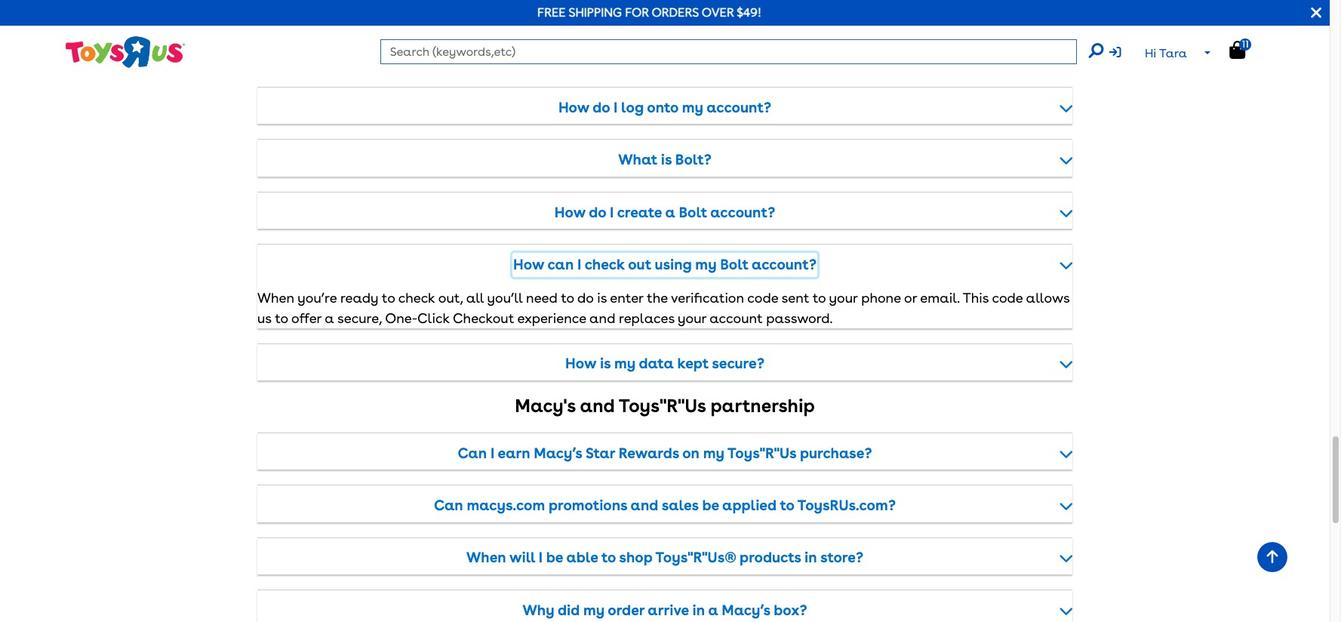 Task type: locate. For each thing, give the bounding box(es) containing it.
rewards
[[619, 444, 679, 462]]

1 vertical spatial account?
[[711, 204, 776, 221]]

0 horizontal spatial code
[[748, 290, 779, 305]]

is inside "link"
[[600, 355, 611, 373]]

1 horizontal spatial code
[[992, 290, 1023, 305]]

0 vertical spatial do
[[593, 99, 610, 116]]

to up 'one-'
[[382, 290, 395, 305]]

purchase?
[[800, 444, 872, 462]]

account
[[644, 49, 717, 71], [710, 310, 763, 326]]

be left able
[[546, 549, 563, 567]]

do inside when you're ready to check out, all you'll need to do is enter the verification code sent to your phone or email. this code allows us to offer a secure, one-click checkout experience and replaces your account password.
[[578, 290, 594, 305]]

1 horizontal spatial when
[[467, 549, 506, 567]]

log
[[621, 99, 644, 116]]

1 vertical spatial and
[[580, 395, 615, 417]]

can left earn
[[458, 444, 487, 462]]

1 vertical spatial be
[[546, 549, 563, 567]]

toys"r"us down how is my data kept secure? "link"
[[619, 395, 706, 417]]

when for when you're ready to check out, all you'll need to do is enter the verification code sent to your phone or email. this code allows us to offer a secure, one-click checkout experience and replaces your account password.
[[257, 290, 295, 305]]

account? for how do i create a bolt account?
[[711, 204, 776, 221]]

i left log
[[614, 99, 618, 116]]

is for how
[[600, 355, 611, 373]]

i for be
[[539, 549, 543, 567]]

0 vertical spatial and
[[590, 310, 616, 326]]

0 horizontal spatial when
[[257, 290, 295, 305]]

my account
[[614, 49, 717, 71]]

when up us
[[257, 290, 295, 305]]

or
[[905, 290, 917, 305]]

1 vertical spatial account
[[710, 310, 763, 326]]

email.
[[921, 290, 960, 305]]

my right the onto
[[682, 99, 704, 116]]

bolt down bolt?
[[679, 204, 707, 221]]

a
[[665, 204, 676, 221], [325, 310, 334, 326]]

can left macys.com
[[434, 497, 463, 514]]

macys.com
[[467, 497, 545, 514]]

toysrus.com?
[[798, 497, 896, 514]]

0 vertical spatial account
[[644, 49, 717, 71]]

a right create
[[665, 204, 676, 221]]

create
[[617, 204, 662, 221]]

how left can
[[513, 256, 544, 273]]

2 vertical spatial is
[[600, 355, 611, 373]]

0 vertical spatial be
[[703, 497, 719, 514]]

i right can
[[578, 256, 582, 273]]

bolt up verification
[[720, 256, 749, 273]]

0 horizontal spatial your
[[678, 310, 707, 326]]

your down verification
[[678, 310, 707, 326]]

sent
[[782, 290, 810, 305]]

all
[[466, 290, 484, 305]]

shopping bag image
[[1230, 41, 1246, 59]]

do left log
[[593, 99, 610, 116]]

when
[[257, 290, 295, 305], [467, 549, 506, 567]]

2 vertical spatial and
[[631, 497, 659, 514]]

us
[[257, 310, 272, 326]]

2 vertical spatial do
[[578, 290, 594, 305]]

account?
[[707, 99, 772, 116], [711, 204, 776, 221], [752, 256, 817, 273]]

is inside 'link'
[[661, 151, 672, 169]]

do up experience
[[578, 290, 594, 305]]

how inside "link"
[[566, 355, 597, 373]]

code right this
[[992, 290, 1023, 305]]

to right applied
[[780, 497, 795, 514]]

0 vertical spatial bolt
[[679, 204, 707, 221]]

2 vertical spatial account?
[[752, 256, 817, 273]]

onto
[[647, 99, 679, 116]]

is
[[661, 151, 672, 169], [597, 290, 607, 305], [600, 355, 611, 373]]

tara
[[1160, 46, 1188, 60]]

your left phone
[[829, 290, 858, 305]]

macy's and toys"r"us partnership
[[515, 395, 815, 417]]

how down experience
[[566, 355, 597, 373]]

can i earn macy's star rewards on my toys"r"us purchase? link
[[257, 441, 1073, 466]]

account down verification
[[710, 310, 763, 326]]

1 vertical spatial do
[[589, 204, 607, 221]]

and down enter
[[590, 310, 616, 326]]

offer
[[291, 310, 322, 326]]

be inside can macys.com promotions and sales be applied to toysrus.com? link
[[703, 497, 719, 514]]

earn
[[498, 444, 531, 462]]

how
[[559, 99, 590, 116], [555, 204, 586, 221], [513, 256, 544, 273], [566, 355, 597, 373]]

0 horizontal spatial a
[[325, 310, 334, 326]]

how left log
[[559, 99, 590, 116]]

0 vertical spatial is
[[661, 151, 672, 169]]

check inside when you're ready to check out, all you'll need to do is enter the verification code sent to your phone or email. this code allows us to offer a secure, one-click checkout experience and replaces your account password.
[[398, 290, 435, 305]]

1 horizontal spatial be
[[703, 497, 719, 514]]

do for log
[[593, 99, 610, 116]]

is left bolt?
[[661, 151, 672, 169]]

1 vertical spatial a
[[325, 310, 334, 326]]

kept
[[678, 355, 709, 373]]

to
[[382, 290, 395, 305], [561, 290, 574, 305], [813, 290, 826, 305], [275, 310, 288, 326], [780, 497, 795, 514], [602, 549, 616, 567]]

how for how do i log onto my account?
[[559, 99, 590, 116]]

1 vertical spatial toys"r"us
[[728, 444, 797, 462]]

how for how can i check out using my bolt account?
[[513, 256, 544, 273]]

i
[[614, 99, 618, 116], [610, 204, 614, 221], [578, 256, 582, 273], [491, 444, 495, 462], [539, 549, 543, 567]]

shipping
[[569, 5, 622, 20]]

i for create
[[610, 204, 614, 221]]

1 vertical spatial bolt
[[720, 256, 749, 273]]

0 horizontal spatial be
[[546, 549, 563, 567]]

account? down bolt?
[[711, 204, 776, 221]]

11 link
[[1230, 38, 1261, 60]]

data
[[639, 355, 674, 373]]

your
[[829, 290, 858, 305], [678, 310, 707, 326]]

1 vertical spatial check
[[398, 290, 435, 305]]

0 vertical spatial check
[[585, 256, 625, 273]]

is left data
[[600, 355, 611, 373]]

shop
[[619, 549, 653, 567]]

0 vertical spatial a
[[665, 204, 676, 221]]

do
[[593, 99, 610, 116], [589, 204, 607, 221], [578, 290, 594, 305]]

how do i create a bolt account?
[[555, 204, 776, 221]]

check
[[585, 256, 625, 273], [398, 290, 435, 305]]

replaces
[[619, 310, 675, 326]]

close button image
[[1312, 5, 1322, 21]]

my inside "link"
[[615, 355, 636, 373]]

1 vertical spatial your
[[678, 310, 707, 326]]

how is my data kept secure?
[[566, 355, 765, 373]]

check left out
[[585, 256, 625, 273]]

0 horizontal spatial check
[[398, 290, 435, 305]]

over
[[702, 5, 734, 20]]

how do i create a bolt account? link
[[257, 201, 1073, 225]]

i left create
[[610, 204, 614, 221]]

my left data
[[615, 355, 636, 373]]

how is my data kept secure? link
[[257, 352, 1073, 376]]

and up star
[[580, 395, 615, 417]]

i right will
[[539, 549, 543, 567]]

1 horizontal spatial your
[[829, 290, 858, 305]]

toys"r"us down partnership
[[728, 444, 797, 462]]

sales
[[662, 497, 699, 514]]

check up 'one-'
[[398, 290, 435, 305]]

toys"r"us
[[619, 395, 706, 417], [728, 444, 797, 462]]

my
[[682, 99, 704, 116], [696, 256, 717, 273], [615, 355, 636, 373], [703, 444, 725, 462]]

0 vertical spatial can
[[458, 444, 487, 462]]

do left create
[[589, 204, 607, 221]]

code left "sent"
[[748, 290, 779, 305]]

2 code from the left
[[992, 290, 1023, 305]]

1 vertical spatial can
[[434, 497, 463, 514]]

how do i log onto my account?
[[559, 99, 772, 116]]

bolt
[[679, 204, 707, 221], [720, 256, 749, 273]]

a right offer
[[325, 310, 334, 326]]

click
[[418, 310, 450, 326]]

0 vertical spatial toys"r"us
[[619, 395, 706, 417]]

using
[[655, 256, 692, 273]]

is left enter
[[597, 290, 607, 305]]

hi tara button
[[1110, 39, 1221, 68]]

and inside can macys.com promotions and sales be applied to toysrus.com? link
[[631, 497, 659, 514]]

be right sales
[[703, 497, 719, 514]]

None search field
[[380, 39, 1104, 64]]

to right able
[[602, 549, 616, 567]]

to right the "need"
[[561, 290, 574, 305]]

account? up "sent"
[[752, 256, 817, 273]]

out,
[[438, 290, 463, 305]]

0 vertical spatial account?
[[707, 99, 772, 116]]

my right on
[[703, 444, 725, 462]]

1 vertical spatial is
[[597, 290, 607, 305]]

be
[[703, 497, 719, 514], [546, 549, 563, 567]]

when inside when you're ready to check out, all you'll need to do is enter the verification code sent to your phone or email. this code allows us to offer a secure, one-click checkout experience and replaces your account password.
[[257, 290, 295, 305]]

my right using
[[696, 256, 717, 273]]

0 vertical spatial when
[[257, 290, 295, 305]]

macy's
[[515, 395, 576, 417]]

account? down enter keyword or item no. search field in the top of the page
[[707, 99, 772, 116]]

in
[[805, 549, 817, 567]]

how do i log onto my account? link
[[257, 96, 1073, 120]]

how up can
[[555, 204, 586, 221]]

account down orders
[[644, 49, 717, 71]]

can
[[458, 444, 487, 462], [434, 497, 463, 514]]

ready
[[340, 290, 379, 305]]

1 vertical spatial when
[[467, 549, 506, 567]]

free shipping for orders over $49!
[[538, 5, 762, 20]]

when left will
[[467, 549, 506, 567]]

and left sales
[[631, 497, 659, 514]]



Task type: describe. For each thing, give the bounding box(es) containing it.
hi
[[1145, 46, 1157, 60]]

experience
[[518, 310, 587, 326]]

account inside when you're ready to check out, all you'll need to do is enter the verification code sent to your phone or email. this code allows us to offer a secure, one-click checkout experience and replaces your account password.
[[710, 310, 763, 326]]

1 horizontal spatial toys"r"us
[[728, 444, 797, 462]]

a inside when you're ready to check out, all you'll need to do is enter the verification code sent to your phone or email. this code allows us to offer a secure, one-click checkout experience and replaces your account password.
[[325, 310, 334, 326]]

macy's
[[534, 444, 583, 462]]

enter
[[610, 290, 644, 305]]

how for how is my data kept secure?
[[566, 355, 597, 373]]

star
[[586, 444, 615, 462]]

0 horizontal spatial toys"r"us
[[619, 395, 706, 417]]

1 code from the left
[[748, 290, 779, 305]]

what
[[619, 151, 658, 169]]

sign in image
[[1110, 46, 1122, 58]]

can for can i earn macy's star rewards on my toys"r"us purchase?
[[458, 444, 487, 462]]

Enter Keyword or Item No. search field
[[380, 39, 1077, 64]]

free
[[538, 5, 566, 20]]

store?
[[821, 549, 864, 567]]

when for when will i be able to shop toys"r"us® products in store?
[[467, 549, 506, 567]]

products
[[740, 549, 801, 567]]

partnership
[[711, 395, 815, 417]]

out
[[628, 256, 652, 273]]

is inside when you're ready to check out, all you'll need to do is enter the verification code sent to your phone or email. this code allows us to offer a secure, one-click checkout experience and replaces your account password.
[[597, 290, 607, 305]]

one-
[[385, 310, 418, 326]]

1 horizontal spatial check
[[585, 256, 625, 273]]

applied
[[723, 497, 777, 514]]

bolt?
[[676, 151, 712, 169]]

promotions
[[549, 497, 628, 514]]

you're
[[298, 290, 337, 305]]

verification
[[671, 290, 745, 305]]

0 horizontal spatial bolt
[[679, 204, 707, 221]]

when you're ready to check out, all you'll need to do is enter the verification code sent to your phone or email. this code allows us to offer a secure, one-click checkout experience and replaces your account password.
[[257, 290, 1070, 326]]

how can i check out using my bolt account?
[[513, 256, 817, 273]]

can
[[548, 256, 574, 273]]

1 horizontal spatial a
[[665, 204, 676, 221]]

how for how do i create a bolt account?
[[555, 204, 586, 221]]

checkout
[[453, 310, 514, 326]]

to right us
[[275, 310, 288, 326]]

able
[[567, 549, 598, 567]]

account? for how do i log onto my account?
[[707, 99, 772, 116]]

is for what
[[661, 151, 672, 169]]

i for log
[[614, 99, 618, 116]]

my
[[614, 49, 640, 71]]

how can i check out using my bolt account? link
[[257, 253, 1073, 277]]

$49!
[[737, 5, 762, 20]]

this
[[963, 290, 989, 305]]

password.
[[767, 310, 833, 326]]

toys r us image
[[65, 35, 185, 69]]

orders
[[652, 5, 699, 20]]

for
[[625, 5, 649, 20]]

i left earn
[[491, 444, 495, 462]]

phone
[[862, 290, 901, 305]]

0 vertical spatial your
[[829, 290, 858, 305]]

to right "sent"
[[813, 290, 826, 305]]

what is bolt?
[[619, 151, 712, 169]]

can i earn macy's star rewards on my toys"r"us purchase?
[[458, 444, 872, 462]]

will
[[510, 549, 535, 567]]

the
[[647, 290, 668, 305]]

you'll
[[487, 290, 523, 305]]

do for create
[[589, 204, 607, 221]]

can macys.com promotions and sales be applied to toysrus.com?
[[434, 497, 896, 514]]

1 horizontal spatial bolt
[[720, 256, 749, 273]]

secure,
[[338, 310, 382, 326]]

on
[[683, 444, 700, 462]]

11
[[1243, 38, 1249, 50]]

when will i be able to shop toys"r"us® products in store? link
[[257, 546, 1073, 570]]

be inside when will i be able to shop toys"r"us® products in store? link
[[546, 549, 563, 567]]

allows
[[1027, 290, 1070, 305]]

can macys.com promotions and sales be applied to toysrus.com? link
[[257, 494, 1073, 518]]

free shipping for orders over $49! link
[[538, 5, 762, 20]]

and inside when you're ready to check out, all you'll need to do is enter the verification code sent to your phone or email. this code allows us to offer a secure, one-click checkout experience and replaces your account password.
[[590, 310, 616, 326]]

when will i be able to shop toys"r"us® products in store?
[[467, 549, 864, 567]]

toys"r"us®
[[656, 549, 736, 567]]

i for check
[[578, 256, 582, 273]]

need
[[526, 290, 558, 305]]

secure?
[[712, 355, 765, 373]]

what is bolt? link
[[257, 148, 1073, 172]]

hi tara
[[1145, 46, 1188, 60]]

can for can macys.com promotions and sales be applied to toysrus.com?
[[434, 497, 463, 514]]



Task type: vqa. For each thing, say whether or not it's contained in the screenshot.
topmost is
yes



